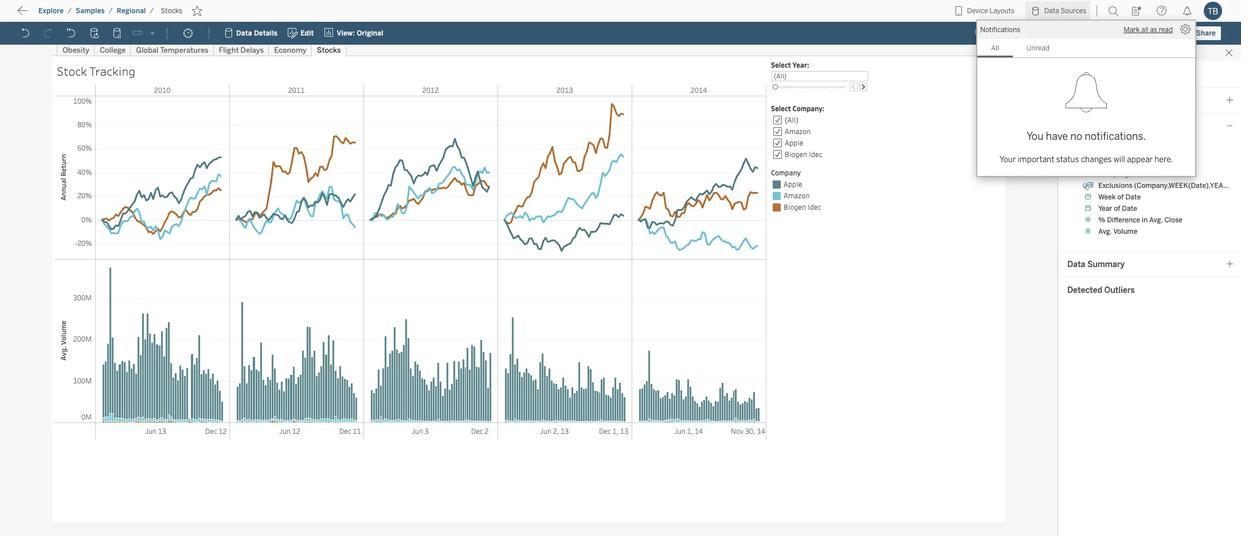 Task type: describe. For each thing, give the bounding box(es) containing it.
important
[[1018, 155, 1055, 165]]

all
[[1142, 26, 1149, 34]]

notifications
[[981, 26, 1021, 34]]

will
[[1114, 155, 1126, 165]]

unread
[[1027, 44, 1050, 52]]

read
[[1160, 26, 1174, 34]]

changes
[[1082, 155, 1112, 165]]

your
[[1000, 155, 1017, 165]]

you have no notifications. dialog
[[977, 20, 1197, 177]]

regional
[[117, 7, 146, 15]]

your important status changes will appear here.
[[1000, 155, 1174, 165]]

have
[[1047, 130, 1069, 143]]

you have no notifications.
[[1027, 130, 1147, 143]]

skip
[[30, 9, 49, 19]]



Task type: locate. For each thing, give the bounding box(es) containing it.
/
[[68, 7, 72, 15], [109, 7, 113, 15], [150, 7, 154, 15]]

here.
[[1155, 155, 1174, 165]]

as
[[1151, 26, 1158, 34]]

regional link
[[116, 6, 147, 15]]

user notifications bell icon image
[[1064, 69, 1110, 115]]

user notifications tab tab list
[[978, 39, 1196, 58]]

/ right samples link
[[109, 7, 113, 15]]

skip to content
[[30, 9, 99, 19]]

1 horizontal spatial /
[[109, 7, 113, 15]]

appear
[[1128, 155, 1154, 165]]

stocks
[[161, 7, 182, 15]]

notifications.
[[1085, 130, 1147, 143]]

all
[[992, 44, 1000, 52]]

3 / from the left
[[150, 7, 154, 15]]

samples
[[76, 7, 105, 15]]

mark all as read
[[1124, 26, 1174, 34]]

skip to content link
[[28, 6, 117, 22]]

to
[[52, 9, 61, 19]]

explore link
[[38, 6, 64, 15]]

explore
[[38, 7, 64, 15]]

/ right to
[[68, 7, 72, 15]]

2 / from the left
[[109, 7, 113, 15]]

you
[[1027, 130, 1044, 143]]

status
[[1057, 155, 1080, 165]]

/ left "stocks" element
[[150, 7, 154, 15]]

explore / samples / regional /
[[38, 7, 154, 15]]

samples link
[[75, 6, 105, 15]]

stocks element
[[157, 7, 186, 15]]

user settings icon image
[[1181, 24, 1191, 34]]

1 / from the left
[[68, 7, 72, 15]]

0 horizontal spatial /
[[68, 7, 72, 15]]

content
[[63, 9, 99, 19]]

no
[[1071, 130, 1083, 143]]

mark
[[1124, 26, 1141, 34]]

2 horizontal spatial /
[[150, 7, 154, 15]]



Task type: vqa. For each thing, say whether or not it's contained in the screenshot.
the 13
no



